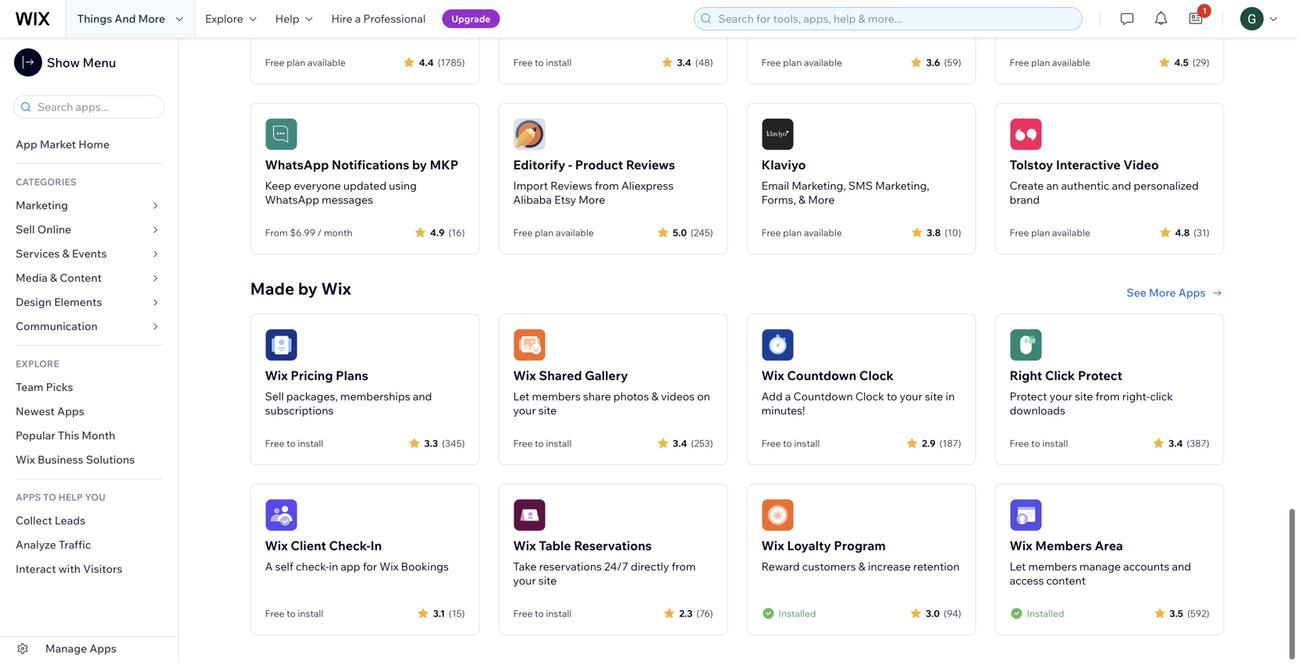 Task type: describe. For each thing, give the bounding box(es) containing it.
klaviyo
[[762, 157, 806, 173]]

professional
[[363, 12, 426, 25]]

reward
[[762, 560, 800, 574]]

manage
[[45, 642, 87, 655]]

more inside the klaviyo email marketing, sms marketing, forms, & more
[[808, 193, 835, 207]]

free to install for wix pricing plans
[[265, 438, 323, 449]]

install for wix countdown clock
[[794, 438, 820, 449]]

using
[[389, 179, 417, 193]]

analyze traffic
[[16, 538, 91, 552]]

explore
[[16, 358, 59, 370]]

free for klaviyo
[[762, 227, 781, 239]]

site inside the wix shared gallery let members share photos & videos on your site
[[539, 404, 557, 417]]

3.4 for editorify ‑ product reviews
[[677, 57, 691, 68]]

free plan available for 4.5 (29)
[[1010, 57, 1090, 68]]

online
[[37, 222, 71, 236]]

more inside editorify ‑ product reviews import reviews from aliexpress alibaba etsy more
[[579, 193, 605, 207]]

tolstoy interactive video icon image
[[1010, 118, 1043, 151]]

2 marketing, from the left
[[875, 179, 930, 193]]

communication link
[[0, 315, 178, 339]]

to
[[43, 491, 56, 503]]

plan for 4.5
[[1031, 57, 1050, 68]]

available for 4.4 (1785)
[[308, 57, 346, 68]]

marketing link
[[0, 194, 178, 218]]

from inside the wix table reservations take reservations 24/7 directly from your site
[[672, 560, 696, 574]]

memberships
[[340, 390, 410, 403]]

(253)
[[691, 438, 713, 449]]

share
[[583, 390, 611, 403]]

see
[[1127, 286, 1147, 300]]

editorify
[[513, 157, 565, 173]]

wix for table
[[513, 538, 536, 554]]

free plan available for 3.6 (59)
[[762, 57, 842, 68]]

0 vertical spatial protect
[[1078, 368, 1123, 383]]

popular this month link
[[0, 424, 178, 448]]

3.5 (592)
[[1170, 608, 1210, 620]]

wix for countdown
[[762, 368, 784, 383]]

packages,
[[286, 390, 338, 403]]

leads
[[55, 514, 85, 527]]

subscriptions
[[265, 404, 334, 417]]

customers
[[802, 560, 856, 574]]

design elements link
[[0, 290, 178, 315]]

reservations
[[539, 560, 602, 574]]

right
[[1010, 368, 1042, 383]]

3.4 for wix table reservations
[[673, 438, 687, 449]]

communication
[[16, 319, 100, 333]]

Search apps... field
[[33, 96, 159, 118]]

(29)
[[1193, 57, 1210, 68]]

to for right click protect
[[1031, 438, 1040, 449]]

0 vertical spatial countdown
[[787, 368, 857, 383]]

Search for tools, apps, help & more... field
[[714, 8, 1077, 30]]

pricing
[[291, 368, 333, 383]]

wix members area icon image
[[1010, 499, 1043, 532]]

your inside the wix shared gallery let members share photos & videos on your site
[[513, 404, 536, 417]]

free plan available for 4.8 (31)
[[1010, 227, 1090, 239]]

1 vertical spatial by
[[298, 278, 318, 299]]

apps for manage apps
[[89, 642, 117, 655]]

brand
[[1010, 193, 1040, 207]]

visitors
[[83, 562, 122, 576]]

interactive
[[1056, 157, 1121, 173]]

an
[[1046, 179, 1059, 193]]

free for right click protect
[[1010, 438, 1029, 449]]

right-
[[1122, 390, 1150, 403]]

wix countdown clock add a countdown clock to your site in minutes!
[[762, 368, 955, 417]]

media & content
[[16, 271, 102, 285]]

plan for 5.0
[[535, 227, 554, 239]]

notifications
[[332, 157, 409, 173]]

more inside button
[[1149, 286, 1176, 300]]

(31)
[[1194, 227, 1210, 239]]

(94)
[[944, 608, 961, 620]]

solutions
[[86, 453, 135, 466]]

4.4
[[419, 57, 434, 68]]

4.4 (1785)
[[419, 57, 465, 68]]

retention
[[913, 560, 960, 574]]

3.8 (10)
[[927, 227, 961, 239]]

available for 4.8 (31)
[[1052, 227, 1090, 239]]

free for editorify ‑ product reviews
[[513, 227, 533, 239]]

plan for 3.6
[[783, 57, 802, 68]]

free to install for right click protect
[[1010, 438, 1068, 449]]

and for plans
[[413, 390, 432, 403]]

content
[[1047, 574, 1086, 588]]

minutes!
[[762, 404, 805, 417]]

popular this month
[[16, 429, 115, 442]]

from for product
[[595, 179, 619, 193]]

wix shared gallery icon image
[[513, 329, 546, 362]]

install for wix shared gallery
[[546, 438, 572, 449]]

apps for newest apps
[[57, 404, 84, 418]]

collect leads link
[[0, 509, 178, 533]]

wix for loyalty
[[762, 538, 784, 554]]

free plan available for 4.4 (1785)
[[265, 57, 346, 68]]

design elements
[[16, 295, 102, 309]]

4.9
[[430, 227, 445, 239]]

let for wix members area
[[1010, 560, 1026, 574]]

available for 3.8 (10)
[[804, 227, 842, 239]]

wix loyalty program reward customers & increase retention
[[762, 538, 960, 574]]

3.4 left (387)
[[1169, 438, 1183, 449]]

4.5
[[1175, 57, 1189, 68]]

wix countdown clock icon image
[[762, 329, 794, 362]]

services & events
[[16, 247, 107, 260]]

wix table reservations take reservations 24/7 directly from your site
[[513, 538, 696, 588]]

wix client check-in a self check-in app for wix bookings
[[265, 538, 449, 574]]

1 vertical spatial countdown
[[794, 390, 853, 403]]

take
[[513, 560, 537, 574]]

made by wix
[[250, 278, 351, 299]]

2.3
[[679, 608, 693, 620]]

install for wix pricing plans
[[298, 438, 323, 449]]

month
[[324, 227, 353, 239]]

email
[[762, 179, 789, 193]]

& inside wix loyalty program reward customers & increase retention
[[859, 560, 866, 574]]

videos
[[661, 390, 695, 403]]

& inside services & events link
[[62, 247, 69, 260]]

and inside wix members area let members manage accounts and access content
[[1172, 560, 1191, 574]]

klaviyo email marketing, sms marketing, forms, & more
[[762, 157, 930, 207]]

keep
[[265, 179, 291, 193]]

wix client check-in icon image
[[265, 499, 298, 532]]

1 marketing, from the left
[[792, 179, 846, 193]]

show menu
[[47, 55, 116, 70]]

wix business solutions link
[[0, 448, 178, 472]]

(187)
[[940, 438, 961, 449]]

gallery
[[585, 368, 628, 383]]

plans
[[336, 368, 368, 383]]

market
[[40, 137, 76, 151]]

free for wix table reservations
[[513, 608, 533, 620]]

wix members area let members manage accounts and access content
[[1010, 538, 1191, 588]]

sidebar element
[[0, 37, 179, 661]]

apps to help you
[[16, 491, 106, 503]]

create
[[1010, 179, 1044, 193]]

free for wix client check-in
[[265, 608, 285, 620]]

program
[[834, 538, 886, 554]]

click
[[1045, 368, 1075, 383]]

a inside hire a professional link
[[355, 12, 361, 25]]

updated
[[343, 179, 387, 193]]

(1785)
[[438, 57, 465, 68]]

self
[[275, 560, 293, 574]]

video
[[1124, 157, 1159, 173]]

client
[[291, 538, 326, 554]]

installed for members
[[1027, 608, 1064, 620]]

3.3 (345)
[[424, 438, 465, 449]]

free to install for wix client check-in
[[265, 608, 323, 620]]

free to install for wix table reservations
[[513, 608, 572, 620]]

site inside wix countdown clock add a countdown clock to your site in minutes!
[[925, 390, 943, 403]]

more right and on the top of page
[[138, 12, 165, 25]]

24/7
[[604, 560, 628, 574]]

analyze traffic link
[[0, 533, 178, 557]]

free for tolstoy interactive video
[[1010, 227, 1029, 239]]

2.9
[[922, 438, 936, 449]]

manage apps
[[45, 642, 117, 655]]

interact with visitors
[[16, 562, 122, 576]]

‑
[[568, 157, 572, 173]]

for
[[363, 560, 377, 574]]



Task type: locate. For each thing, give the bounding box(es) containing it.
right click protect icon image
[[1010, 329, 1043, 362]]

plan up the tolstoy interactive video icon
[[1031, 57, 1050, 68]]

& inside the wix shared gallery let members share photos & videos on your site
[[652, 390, 659, 403]]

4.8
[[1175, 227, 1190, 239]]

collect leads
[[16, 514, 85, 527]]

available for 3.6 (59)
[[804, 57, 842, 68]]

free to install down minutes!
[[762, 438, 820, 449]]

protect up downloads
[[1010, 390, 1047, 403]]

wix inside wix loyalty program reward customers & increase retention
[[762, 538, 784, 554]]

free to install down self
[[265, 608, 323, 620]]

site down click
[[1075, 390, 1093, 403]]

wix pricing plans icon image
[[265, 329, 298, 362]]

site down reservations at the left of page
[[539, 574, 557, 588]]

1 whatsapp from the top
[[265, 157, 329, 173]]

& down the program
[[859, 560, 866, 574]]

by
[[412, 157, 427, 173], [298, 278, 318, 299]]

wix right for
[[380, 560, 399, 574]]

free for wix countdown clock
[[762, 438, 781, 449]]

more right see
[[1149, 286, 1176, 300]]

install for wix table reservations
[[546, 608, 572, 620]]

your inside the wix table reservations take reservations 24/7 directly from your site
[[513, 574, 536, 588]]

4.9 (16)
[[430, 227, 465, 239]]

a right hire
[[355, 12, 361, 25]]

to for wix table reservations
[[535, 608, 544, 620]]

free plan available down the brand
[[1010, 227, 1090, 239]]

wix up add
[[762, 368, 784, 383]]

2 whatsapp from the top
[[265, 193, 319, 207]]

plan for 4.4
[[287, 57, 305, 68]]

let for wix shared gallery
[[513, 390, 530, 403]]

& inside media & content link
[[50, 271, 57, 285]]

loyalty
[[787, 538, 831, 554]]

wix loyalty program icon image
[[762, 499, 794, 532]]

countdown
[[787, 368, 857, 383], [794, 390, 853, 403]]

from for protect
[[1096, 390, 1120, 403]]

let inside the wix shared gallery let members share photos & videos on your site
[[513, 390, 530, 403]]

free plan available up klaviyo icon
[[762, 57, 842, 68]]

wix down wix members area icon
[[1010, 538, 1033, 554]]

free plan available for 3.8 (10)
[[762, 227, 842, 239]]

0 vertical spatial let
[[513, 390, 530, 403]]

a inside wix countdown clock add a countdown clock to your site in minutes!
[[785, 390, 791, 403]]

and for video
[[1112, 179, 1131, 193]]

1 vertical spatial let
[[1010, 560, 1026, 574]]

2.9 (187)
[[922, 438, 961, 449]]

install up editorify ‑ product reviews icon
[[546, 57, 572, 68]]

see more apps button
[[1127, 286, 1224, 300]]

3.5
[[1170, 608, 1183, 620]]

1 horizontal spatial installed
[[1027, 608, 1064, 620]]

1
[[1203, 6, 1207, 16]]

1 horizontal spatial reviews
[[626, 157, 675, 173]]

2 vertical spatial and
[[1172, 560, 1191, 574]]

1 horizontal spatial let
[[1010, 560, 1026, 574]]

wix inside wix members area let members manage accounts and access content
[[1010, 538, 1033, 554]]

& left events
[[62, 247, 69, 260]]

from down product
[[595, 179, 619, 193]]

3.3
[[424, 438, 438, 449]]

whatsapp notifications by mkp icon image
[[265, 118, 298, 151]]

wix
[[321, 278, 351, 299], [265, 368, 288, 383], [513, 368, 536, 383], [762, 368, 784, 383], [16, 453, 35, 466], [265, 538, 288, 554], [513, 538, 536, 554], [762, 538, 784, 554], [1010, 538, 1033, 554], [380, 560, 399, 574]]

let down wix shared gallery icon
[[513, 390, 530, 403]]

by right made
[[298, 278, 318, 299]]

2 installed from the left
[[1027, 608, 1064, 620]]

tolstoy interactive video create an authentic and personalized brand
[[1010, 157, 1199, 207]]

install down downloads
[[1042, 438, 1068, 449]]

1 vertical spatial sell
[[265, 390, 284, 403]]

manage
[[1080, 560, 1121, 574]]

free down take
[[513, 608, 533, 620]]

free down minutes!
[[762, 438, 781, 449]]

members down shared
[[532, 390, 581, 403]]

wix up take
[[513, 538, 536, 554]]

1 horizontal spatial members
[[1028, 560, 1077, 574]]

free down the help
[[265, 57, 285, 68]]

free for wix pricing plans
[[265, 438, 285, 449]]

and right the 'memberships'
[[413, 390, 432, 403]]

wix inside wix countdown clock add a countdown clock to your site in minutes!
[[762, 368, 784, 383]]

wix down popular
[[16, 453, 35, 466]]

1 vertical spatial protect
[[1010, 390, 1047, 403]]

0 horizontal spatial members
[[532, 390, 581, 403]]

2 vertical spatial apps
[[89, 642, 117, 655]]

1 vertical spatial and
[[413, 390, 432, 403]]

whatsapp up keep
[[265, 157, 329, 173]]

free for wix shared gallery
[[513, 438, 533, 449]]

klaviyo icon image
[[762, 118, 794, 151]]

& left videos
[[652, 390, 659, 403]]

check-
[[329, 538, 371, 554]]

explore
[[205, 12, 243, 25]]

0 horizontal spatial reviews
[[550, 179, 592, 193]]

with
[[59, 562, 81, 576]]

and inside wix pricing plans sell packages, memberships and subscriptions
[[413, 390, 432, 403]]

newest apps link
[[0, 400, 178, 424]]

your down take
[[513, 574, 536, 588]]

plan down forms,
[[783, 227, 802, 239]]

wix table reservations icon image
[[513, 499, 546, 532]]

free to install up editorify ‑ product reviews icon
[[513, 57, 572, 68]]

plan down the help button
[[287, 57, 305, 68]]

free to install
[[513, 57, 572, 68], [265, 438, 323, 449], [513, 438, 572, 449], [762, 438, 820, 449], [1010, 438, 1068, 449], [265, 608, 323, 620], [513, 608, 572, 620]]

manage apps link
[[0, 637, 178, 661]]

and inside tolstoy interactive video create an authentic and personalized brand
[[1112, 179, 1131, 193]]

in inside wix countdown clock add a countdown clock to your site in minutes!
[[946, 390, 955, 403]]

0 vertical spatial and
[[1112, 179, 1131, 193]]

members inside wix members area let members manage accounts and access content
[[1028, 560, 1077, 574]]

your down click
[[1050, 390, 1073, 403]]

installed down the access
[[1027, 608, 1064, 620]]

reviews up 'aliexpress'
[[626, 157, 675, 173]]

and down video
[[1112, 179, 1131, 193]]

0 horizontal spatial apps
[[57, 404, 84, 418]]

more right forms,
[[808, 193, 835, 207]]

0 horizontal spatial sell
[[16, 222, 35, 236]]

free down a
[[265, 608, 285, 620]]

0 horizontal spatial marketing,
[[792, 179, 846, 193]]

members inside the wix shared gallery let members share photos & videos on your site
[[532, 390, 581, 403]]

app market home link
[[0, 133, 178, 157]]

categories
[[16, 176, 77, 188]]

from inside editorify ‑ product reviews import reviews from aliexpress alibaba etsy more
[[595, 179, 619, 193]]

see more apps
[[1127, 286, 1206, 300]]

help
[[58, 491, 83, 503]]

from left right- at bottom right
[[1096, 390, 1120, 403]]

in inside "wix client check-in a self check-in app for wix bookings"
[[329, 560, 338, 574]]

install for wix client check-in
[[298, 608, 323, 620]]

free right (59) at the top right of page
[[1010, 57, 1029, 68]]

free down downloads
[[1010, 438, 1029, 449]]

& right forms,
[[799, 193, 806, 207]]

0 horizontal spatial a
[[355, 12, 361, 25]]

show menu button
[[14, 48, 116, 77]]

personalized
[[1134, 179, 1199, 193]]

editorify ‑ product reviews icon image
[[513, 118, 546, 151]]

plan for 3.8
[[783, 227, 802, 239]]

2 horizontal spatial apps
[[1179, 286, 1206, 300]]

media
[[16, 271, 48, 285]]

0 vertical spatial in
[[946, 390, 955, 403]]

(16)
[[449, 227, 465, 239]]

free plan available down forms,
[[762, 227, 842, 239]]

increase
[[868, 560, 911, 574]]

free down forms,
[[762, 227, 781, 239]]

1 horizontal spatial from
[[672, 560, 696, 574]]

whatsapp down keep
[[265, 193, 319, 207]]

wix pricing plans sell packages, memberships and subscriptions
[[265, 368, 432, 417]]

free to install down shared
[[513, 438, 572, 449]]

to for wix client check-in
[[287, 608, 296, 620]]

3.4 left (48)
[[677, 57, 691, 68]]

events
[[72, 247, 107, 260]]

0 horizontal spatial protect
[[1010, 390, 1047, 403]]

free plan available for 5.0 (245)
[[513, 227, 594, 239]]

free to install down downloads
[[1010, 438, 1068, 449]]

1 vertical spatial from
[[1096, 390, 1120, 403]]

from inside right click protect protect your site from right-click downloads
[[1096, 390, 1120, 403]]

0 horizontal spatial installed
[[779, 608, 816, 620]]

free right (48)
[[762, 57, 781, 68]]

0 vertical spatial clock
[[859, 368, 894, 383]]

$6.99
[[290, 227, 315, 239]]

available for 4.5 (29)
[[1052, 57, 1090, 68]]

install down check-
[[298, 608, 323, 620]]

installed down reward in the right bottom of the page
[[779, 608, 816, 620]]

interact with visitors link
[[0, 557, 178, 582]]

1 horizontal spatial protect
[[1078, 368, 1123, 383]]

import
[[513, 179, 548, 193]]

plan down the brand
[[1031, 227, 1050, 239]]

& right media
[[50, 271, 57, 285]]

sell up services
[[16, 222, 35, 236]]

plan for 4.8
[[1031, 227, 1050, 239]]

0 horizontal spatial by
[[298, 278, 318, 299]]

more
[[138, 12, 165, 25], [579, 193, 605, 207], [808, 193, 835, 207], [1149, 286, 1176, 300]]

picks
[[46, 380, 73, 394]]

members for members
[[1028, 560, 1077, 574]]

& inside the klaviyo email marketing, sms marketing, forms, & more
[[799, 193, 806, 207]]

home
[[78, 137, 110, 151]]

1 horizontal spatial sell
[[265, 390, 284, 403]]

0 vertical spatial reviews
[[626, 157, 675, 173]]

sell online
[[16, 222, 71, 236]]

free to install down subscriptions
[[265, 438, 323, 449]]

wix down month
[[321, 278, 351, 299]]

show
[[47, 55, 80, 70]]

installed for loyalty
[[779, 608, 816, 620]]

product
[[575, 157, 623, 173]]

5.0
[[673, 227, 687, 239]]

in up (187)
[[946, 390, 955, 403]]

wix for client
[[265, 538, 288, 554]]

apps up the this
[[57, 404, 84, 418]]

3.1
[[433, 608, 445, 620]]

3.4 left "(253)"
[[673, 438, 687, 449]]

1 horizontal spatial a
[[785, 390, 791, 403]]

apps inside button
[[1179, 286, 1206, 300]]

by left mkp
[[412, 157, 427, 173]]

wix down wix shared gallery icon
[[513, 368, 536, 383]]

to for wix countdown clock
[[783, 438, 792, 449]]

plan down alibaba
[[535, 227, 554, 239]]

wix inside the wix table reservations take reservations 24/7 directly from your site
[[513, 538, 536, 554]]

1 vertical spatial clock
[[855, 390, 884, 403]]

plan
[[287, 57, 305, 68], [783, 57, 802, 68], [1031, 57, 1050, 68], [535, 227, 554, 239], [783, 227, 802, 239], [1031, 227, 1050, 239]]

0 horizontal spatial in
[[329, 560, 338, 574]]

accounts
[[1123, 560, 1170, 574]]

to inside wix countdown clock add a countdown clock to your site in minutes!
[[887, 390, 897, 403]]

1 vertical spatial reviews
[[550, 179, 592, 193]]

wix down the wix pricing plans icon at the left of page
[[265, 368, 288, 383]]

from right "directly"
[[672, 560, 696, 574]]

wix for pricing
[[265, 368, 288, 383]]

by inside whatsapp notifications by mkp keep everyone updated using whatsapp messages
[[412, 157, 427, 173]]

sell
[[16, 222, 35, 236], [265, 390, 284, 403]]

free right the '(345)'
[[513, 438, 533, 449]]

your down wix shared gallery icon
[[513, 404, 536, 417]]

apps right see
[[1179, 286, 1206, 300]]

help button
[[266, 0, 322, 37]]

sell inside the "sidebar" element
[[16, 222, 35, 236]]

1 horizontal spatial apps
[[89, 642, 117, 655]]

from
[[595, 179, 619, 193], [1096, 390, 1120, 403], [672, 560, 696, 574]]

free to install for wix countdown clock
[[762, 438, 820, 449]]

whatsapp notifications by mkp keep everyone updated using whatsapp messages
[[265, 157, 458, 207]]

aliexpress
[[621, 179, 674, 193]]

popular
[[16, 429, 55, 442]]

install down minutes!
[[794, 438, 820, 449]]

1 vertical spatial members
[[1028, 560, 1077, 574]]

mkp
[[430, 157, 458, 173]]

protect right click
[[1078, 368, 1123, 383]]

reviews up etsy
[[550, 179, 592, 193]]

bookings
[[401, 560, 449, 574]]

sell up subscriptions
[[265, 390, 284, 403]]

free down the brand
[[1010, 227, 1029, 239]]

wix inside the wix shared gallery let members share photos & videos on your site
[[513, 368, 536, 383]]

1 vertical spatial whatsapp
[[265, 193, 319, 207]]

free right (1785)
[[513, 57, 533, 68]]

site inside right click protect protect your site from right-click downloads
[[1075, 390, 1093, 403]]

1 vertical spatial a
[[785, 390, 791, 403]]

free to install down take
[[513, 608, 572, 620]]

members up 'content'
[[1028, 560, 1077, 574]]

app
[[341, 560, 360, 574]]

newest apps
[[16, 404, 84, 418]]

photos
[[614, 390, 649, 403]]

0 horizontal spatial from
[[595, 179, 619, 193]]

4.5 (29)
[[1175, 57, 1210, 68]]

free down alibaba
[[513, 227, 533, 239]]

1 vertical spatial apps
[[57, 404, 84, 418]]

2 vertical spatial from
[[672, 560, 696, 574]]

members for shared
[[532, 390, 581, 403]]

site down shared
[[539, 404, 557, 417]]

0 vertical spatial sell
[[16, 222, 35, 236]]

install for right click protect
[[1042, 438, 1068, 449]]

your up 2.9
[[900, 390, 923, 403]]

marketing
[[16, 198, 68, 212]]

authentic
[[1061, 179, 1110, 193]]

0 vertical spatial a
[[355, 12, 361, 25]]

and
[[1112, 179, 1131, 193], [413, 390, 432, 403], [1172, 560, 1191, 574]]

3.6
[[926, 57, 940, 68]]

marketing, right the sms
[[875, 179, 930, 193]]

wix up a
[[265, 538, 288, 554]]

0 horizontal spatial let
[[513, 390, 530, 403]]

0 vertical spatial members
[[532, 390, 581, 403]]

your inside right click protect protect your site from right-click downloads
[[1050, 390, 1073, 403]]

1 vertical spatial in
[[329, 560, 338, 574]]

in
[[946, 390, 955, 403], [329, 560, 338, 574]]

apps
[[16, 491, 41, 503]]

installed
[[779, 608, 816, 620], [1027, 608, 1064, 620]]

marketing, down klaviyo
[[792, 179, 846, 193]]

free plan available down the help button
[[265, 57, 346, 68]]

0 vertical spatial by
[[412, 157, 427, 173]]

app market home
[[16, 137, 110, 151]]

(592)
[[1187, 608, 1210, 620]]

0 horizontal spatial and
[[413, 390, 432, 403]]

area
[[1095, 538, 1123, 554]]

everyone
[[294, 179, 341, 193]]

more right etsy
[[579, 193, 605, 207]]

wix inside the "sidebar" element
[[16, 453, 35, 466]]

free plan available up the tolstoy interactive video icon
[[1010, 57, 1090, 68]]

0 vertical spatial whatsapp
[[265, 157, 329, 173]]

install down shared
[[546, 438, 572, 449]]

apps right manage
[[89, 642, 117, 655]]

wix shared gallery let members share photos & videos on your site
[[513, 368, 710, 417]]

wix for business
[[16, 453, 35, 466]]

let inside wix members area let members manage accounts and access content
[[1010, 560, 1026, 574]]

1 horizontal spatial in
[[946, 390, 955, 403]]

install down reservations at the left of page
[[546, 608, 572, 620]]

free down subscriptions
[[265, 438, 285, 449]]

2 horizontal spatial and
[[1172, 560, 1191, 574]]

install down subscriptions
[[298, 438, 323, 449]]

site up 2.9
[[925, 390, 943, 403]]

and right accounts
[[1172, 560, 1191, 574]]

services & events link
[[0, 242, 178, 266]]

to for wix shared gallery
[[535, 438, 544, 449]]

free to install for wix shared gallery
[[513, 438, 572, 449]]

0 vertical spatial apps
[[1179, 286, 1206, 300]]

1 installed from the left
[[779, 608, 816, 620]]

(48)
[[695, 57, 713, 68]]

in left app
[[329, 560, 338, 574]]

0 vertical spatial from
[[595, 179, 619, 193]]

let up the access
[[1010, 560, 1026, 574]]

and
[[115, 12, 136, 25]]

1 horizontal spatial marketing,
[[875, 179, 930, 193]]

sell inside wix pricing plans sell packages, memberships and subscriptions
[[265, 390, 284, 403]]

plan up klaviyo icon
[[783, 57, 802, 68]]

site inside the wix table reservations take reservations 24/7 directly from your site
[[539, 574, 557, 588]]

to for wix pricing plans
[[287, 438, 296, 449]]

your inside wix countdown clock add a countdown clock to your site in minutes!
[[900, 390, 923, 403]]

wix up reward in the right bottom of the page
[[762, 538, 784, 554]]

(10)
[[945, 227, 961, 239]]

content
[[60, 271, 102, 285]]

available for 5.0 (245)
[[556, 227, 594, 239]]

wix for shared
[[513, 368, 536, 383]]

wix inside wix pricing plans sell packages, memberships and subscriptions
[[265, 368, 288, 383]]

1 horizontal spatial by
[[412, 157, 427, 173]]

1 horizontal spatial and
[[1112, 179, 1131, 193]]

free plan available down etsy
[[513, 227, 594, 239]]

2 horizontal spatial from
[[1096, 390, 1120, 403]]

(245)
[[691, 227, 713, 239]]

wix for members
[[1010, 538, 1033, 554]]

a up minutes!
[[785, 390, 791, 403]]



Task type: vqa. For each thing, say whether or not it's contained in the screenshot.
mkp
yes



